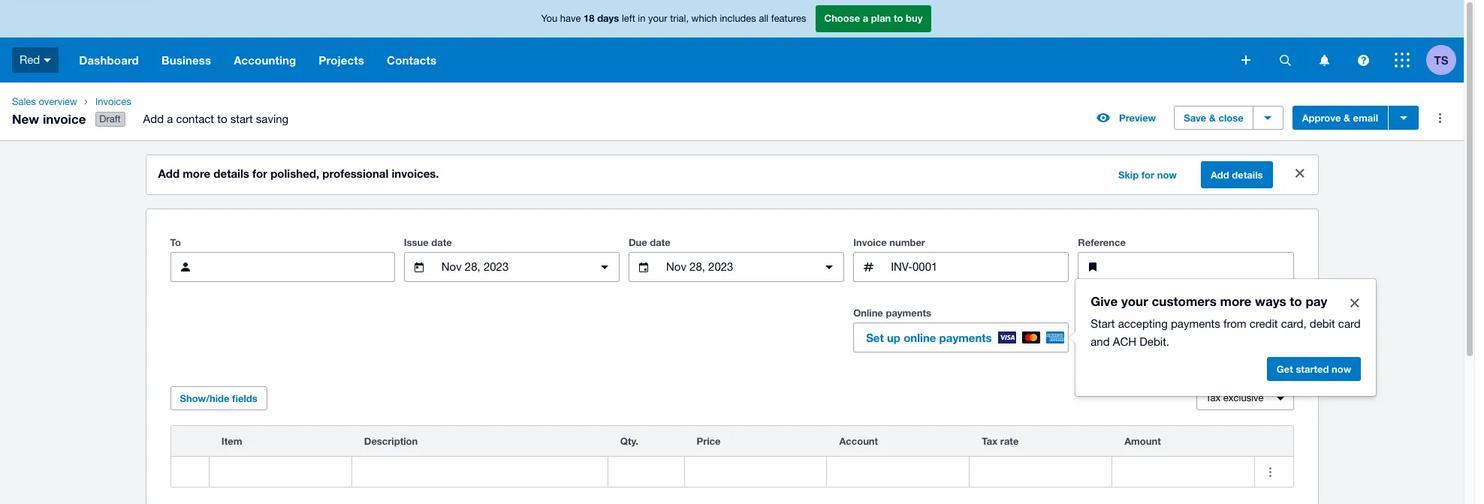 Task type: describe. For each thing, give the bounding box(es) containing it.
invoice line item list element
[[170, 426, 1294, 488]]

set
[[866, 331, 884, 345]]

1 horizontal spatial your
[[1121, 294, 1148, 310]]

close image
[[1285, 159, 1315, 189]]

to for contact
[[217, 113, 227, 126]]

contacts
[[387, 53, 437, 67]]

sales overview link
[[6, 95, 83, 110]]

start
[[1091, 318, 1115, 331]]

invoice
[[43, 111, 86, 127]]

up
[[887, 331, 901, 345]]

dollar
[[1186, 331, 1215, 344]]

business
[[161, 53, 211, 67]]

skip for now
[[1118, 169, 1177, 181]]

started
[[1296, 364, 1329, 376]]

all
[[759, 13, 768, 24]]

contact
[[176, 113, 214, 126]]

save & close
[[1184, 112, 1244, 124]]

Due date text field
[[665, 253, 808, 282]]

tax rate
[[982, 436, 1019, 448]]

due
[[629, 237, 647, 249]]

1 vertical spatial more
[[1220, 294, 1252, 310]]

for inside "button"
[[1141, 169, 1154, 181]]

days
[[597, 12, 619, 24]]

more line item options image
[[1255, 457, 1285, 488]]

approve & email
[[1302, 112, 1378, 124]]

item
[[221, 436, 242, 448]]

trial,
[[670, 13, 689, 24]]

plan
[[871, 12, 891, 24]]

qty.
[[620, 436, 638, 448]]

preview
[[1119, 112, 1156, 124]]

Amount field
[[1112, 458, 1254, 487]]

payments inside popup button
[[939, 331, 992, 345]]

accounting button
[[222, 38, 307, 83]]

red
[[20, 53, 40, 66]]

tax exclusive
[[1206, 393, 1264, 404]]

add a contact to start saving
[[143, 113, 289, 126]]

set up online payments
[[866, 331, 992, 345]]

issue date
[[404, 237, 452, 249]]

united
[[1114, 331, 1147, 344]]

rate
[[1000, 436, 1019, 448]]

more invoice options image
[[1425, 103, 1455, 133]]

accounting
[[234, 53, 296, 67]]

tax exclusive button
[[1196, 387, 1294, 411]]

fields
[[232, 393, 257, 405]]

ts
[[1434, 53, 1448, 66]]

currency united states dollar
[[1078, 307, 1215, 344]]

tout to set up payment services image
[[1340, 289, 1370, 319]]

more date options image for issue date
[[590, 252, 620, 282]]

invoice
[[853, 237, 887, 249]]

& for email
[[1344, 112, 1350, 124]]

invoices link
[[89, 95, 301, 110]]

add details button
[[1201, 162, 1273, 189]]

more date options image for due date
[[814, 252, 844, 282]]

add more details for polished, professional invoices.
[[158, 167, 439, 180]]

amount
[[1124, 436, 1161, 448]]

add more details for polished, professional invoices. status
[[146, 156, 1318, 195]]

new invoice
[[12, 111, 86, 127]]

1 horizontal spatial svg image
[[1319, 54, 1329, 66]]

accepting
[[1118, 318, 1168, 331]]

contacts button
[[376, 38, 448, 83]]

card
[[1338, 318, 1361, 331]]

credit
[[1250, 318, 1278, 331]]

draft
[[99, 114, 121, 125]]

get
[[1277, 364, 1293, 376]]

more line item options element
[[1255, 427, 1293, 457]]

to for plan
[[894, 12, 903, 24]]

professional
[[322, 167, 389, 180]]

0 horizontal spatial details
[[214, 167, 249, 180]]

& for close
[[1209, 112, 1216, 124]]

0 horizontal spatial payments
[[886, 307, 931, 319]]

and
[[1091, 336, 1110, 349]]

projects
[[319, 53, 364, 67]]

give
[[1091, 294, 1118, 310]]

get started now
[[1277, 364, 1351, 376]]

to
[[170, 237, 181, 249]]

ways
[[1255, 294, 1286, 310]]

approve & email button
[[1292, 106, 1388, 130]]

approve
[[1302, 112, 1341, 124]]

you have 18 days left in your trial, which includes all features
[[541, 12, 806, 24]]

sales overview
[[12, 96, 77, 107]]

add for add details
[[1211, 169, 1229, 181]]

0 horizontal spatial for
[[252, 167, 267, 180]]

tax for tax exclusive
[[1206, 393, 1221, 404]]

show/hide fields
[[180, 393, 257, 405]]

start
[[230, 113, 253, 126]]

svg image inside 'red' "popup button"
[[44, 58, 51, 62]]

add for add a contact to start saving
[[143, 113, 164, 126]]

date for issue date
[[431, 237, 452, 249]]

exclusive
[[1223, 393, 1264, 404]]

ts button
[[1426, 38, 1464, 83]]

issue
[[404, 237, 429, 249]]

overview
[[39, 96, 77, 107]]



Task type: vqa. For each thing, say whether or not it's contained in the screenshot.
Dollar at bottom
yes



Task type: locate. For each thing, give the bounding box(es) containing it.
a for contact
[[167, 113, 173, 126]]

now right 'started' on the right bottom of page
[[1332, 364, 1351, 376]]

1 horizontal spatial now
[[1332, 364, 1351, 376]]

now for start accepting payments from credit card, debit card and ach debit.
[[1332, 364, 1351, 376]]

more date options image
[[590, 252, 620, 282], [814, 252, 844, 282]]

1 vertical spatial a
[[167, 113, 173, 126]]

0 horizontal spatial more date options image
[[590, 252, 620, 282]]

date for due date
[[650, 237, 671, 249]]

online
[[853, 307, 883, 319]]

add for add more details for polished, professional invoices.
[[158, 167, 180, 180]]

buy
[[906, 12, 923, 24]]

price
[[697, 436, 721, 448]]

invoice number element
[[853, 252, 1069, 282]]

0 horizontal spatial now
[[1157, 169, 1177, 181]]

pay
[[1306, 294, 1327, 310]]

tax
[[1206, 393, 1221, 404], [982, 436, 998, 448]]

Reference text field
[[1114, 253, 1293, 282]]

2 vertical spatial to
[[1290, 294, 1302, 310]]

Issue date text field
[[440, 253, 584, 282]]

now right skip
[[1157, 169, 1177, 181]]

you
[[541, 13, 557, 24]]

save & close button
[[1174, 106, 1253, 130]]

united states dollar button
[[1078, 323, 1294, 353]]

includes
[[720, 13, 756, 24]]

1 horizontal spatial a
[[863, 12, 868, 24]]

tax inside "invoice line item list" element
[[982, 436, 998, 448]]

invoices.
[[392, 167, 439, 180]]

0 horizontal spatial svg image
[[1242, 56, 1251, 65]]

save
[[1184, 112, 1206, 124]]

details inside add details button
[[1232, 169, 1263, 181]]

1 vertical spatial your
[[1121, 294, 1148, 310]]

1 horizontal spatial date
[[650, 237, 671, 249]]

for left polished,
[[252, 167, 267, 180]]

contact element
[[170, 252, 395, 282]]

invoices
[[95, 96, 131, 107]]

1 vertical spatial now
[[1332, 364, 1351, 376]]

0 horizontal spatial to
[[217, 113, 227, 126]]

tax left exclusive
[[1206, 393, 1221, 404]]

Invoice number text field
[[889, 253, 1068, 282]]

1 horizontal spatial payments
[[939, 331, 992, 345]]

details down start
[[214, 167, 249, 180]]

now for add more details for polished, professional invoices.
[[1157, 169, 1177, 181]]

2 & from the left
[[1344, 112, 1350, 124]]

a left contact
[[167, 113, 173, 126]]

1 horizontal spatial tax
[[1206, 393, 1221, 404]]

0 horizontal spatial &
[[1209, 112, 1216, 124]]

0 vertical spatial tax
[[1206, 393, 1221, 404]]

ach
[[1113, 336, 1136, 349]]

reference
[[1078, 237, 1126, 249]]

18
[[584, 12, 595, 24]]

details left close icon
[[1232, 169, 1263, 181]]

red button
[[0, 38, 68, 83]]

your up the accepting
[[1121, 294, 1148, 310]]

more up from
[[1220, 294, 1252, 310]]

& inside button
[[1344, 112, 1350, 124]]

1 & from the left
[[1209, 112, 1216, 124]]

for
[[252, 167, 267, 180], [1141, 169, 1154, 181]]

0 vertical spatial more
[[183, 167, 210, 180]]

0 horizontal spatial your
[[648, 13, 667, 24]]

tax for tax rate
[[982, 436, 998, 448]]

email
[[1353, 112, 1378, 124]]

add down contact
[[158, 167, 180, 180]]

payments up online
[[886, 307, 931, 319]]

business button
[[150, 38, 222, 83]]

debit
[[1310, 318, 1335, 331]]

& inside "button"
[[1209, 112, 1216, 124]]

your
[[648, 13, 667, 24], [1121, 294, 1148, 310]]

0 horizontal spatial tax
[[982, 436, 998, 448]]

new
[[12, 111, 39, 127]]

2 horizontal spatial to
[[1290, 294, 1302, 310]]

start accepting payments from credit card, debit card and ach debit.
[[1091, 318, 1361, 349]]

show/hide
[[180, 393, 229, 405]]

skip for now button
[[1109, 163, 1186, 187]]

in
[[638, 13, 646, 24]]

0 horizontal spatial a
[[167, 113, 173, 126]]

2 horizontal spatial payments
[[1171, 318, 1220, 331]]

0 horizontal spatial more
[[183, 167, 210, 180]]

a for plan
[[863, 12, 868, 24]]

left
[[622, 13, 635, 24]]

your inside you have 18 days left in your trial, which includes all features
[[648, 13, 667, 24]]

date right issue
[[431, 237, 452, 249]]

add
[[143, 113, 164, 126], [158, 167, 180, 180], [1211, 169, 1229, 181]]

banner
[[0, 0, 1464, 83]]

1 horizontal spatial &
[[1344, 112, 1350, 124]]

1 date from the left
[[431, 237, 452, 249]]

add details
[[1211, 169, 1263, 181]]

polished,
[[271, 167, 319, 180]]

1 horizontal spatial more date options image
[[814, 252, 844, 282]]

card,
[[1281, 318, 1307, 331]]

choose a plan to buy
[[824, 12, 923, 24]]

1 horizontal spatial details
[[1232, 169, 1263, 181]]

2 more date options image from the left
[[814, 252, 844, 282]]

1 horizontal spatial for
[[1141, 169, 1154, 181]]

have
[[560, 13, 581, 24]]

set up online payments button
[[853, 323, 1069, 353]]

to left start
[[217, 113, 227, 126]]

payments right online
[[939, 331, 992, 345]]

payments inside start accepting payments from credit card, debit card and ach debit.
[[1171, 318, 1220, 331]]

description
[[364, 436, 418, 448]]

to inside banner
[[894, 12, 903, 24]]

for right skip
[[1141, 169, 1154, 181]]

account
[[839, 436, 878, 448]]

more down contact
[[183, 167, 210, 180]]

svg image
[[1395, 53, 1410, 68], [1279, 54, 1291, 66], [1358, 54, 1369, 66], [44, 58, 51, 62]]

dashboard link
[[68, 38, 150, 83]]

0 vertical spatial now
[[1157, 169, 1177, 181]]

to left buy at the right of the page
[[894, 12, 903, 24]]

number
[[889, 237, 925, 249]]

states
[[1150, 331, 1183, 344]]

1 vertical spatial tax
[[982, 436, 998, 448]]

customers
[[1152, 294, 1217, 310]]

2 date from the left
[[650, 237, 671, 249]]

your right in
[[648, 13, 667, 24]]

1 horizontal spatial more
[[1220, 294, 1252, 310]]

from
[[1223, 318, 1246, 331]]

due date
[[629, 237, 671, 249]]

& right save at right top
[[1209, 112, 1216, 124]]

invoice number
[[853, 237, 925, 249]]

1 vertical spatial to
[[217, 113, 227, 126]]

&
[[1209, 112, 1216, 124], [1344, 112, 1350, 124]]

svg image up approve
[[1319, 54, 1329, 66]]

0 horizontal spatial date
[[431, 237, 452, 249]]

a inside banner
[[863, 12, 868, 24]]

sales
[[12, 96, 36, 107]]

details
[[214, 167, 249, 180], [1232, 169, 1263, 181]]

tax left rate
[[982, 436, 998, 448]]

projects button
[[307, 38, 376, 83]]

features
[[771, 13, 806, 24]]

debit.
[[1140, 336, 1169, 349]]

close
[[1219, 112, 1244, 124]]

banner containing ts
[[0, 0, 1464, 83]]

a left plan at the right of page
[[863, 12, 868, 24]]

more inside status
[[183, 167, 210, 180]]

add left contact
[[143, 113, 164, 126]]

0 vertical spatial to
[[894, 12, 903, 24]]

To text field
[[206, 253, 394, 282]]

tax inside tax exclusive popup button
[[1206, 393, 1221, 404]]

online payments
[[853, 307, 931, 319]]

1 more date options image from the left
[[590, 252, 620, 282]]

0 vertical spatial your
[[648, 13, 667, 24]]

add down save & close
[[1211, 169, 1229, 181]]

None field
[[209, 457, 351, 488]]

Quantity field
[[608, 458, 684, 487]]

online
[[904, 331, 936, 345]]

which
[[691, 13, 717, 24]]

add inside button
[[1211, 169, 1229, 181]]

get started now button
[[1267, 358, 1361, 382]]

date right due
[[650, 237, 671, 249]]

payments up dollar
[[1171, 318, 1220, 331]]

to left pay
[[1290, 294, 1302, 310]]

currency
[[1078, 307, 1121, 319]]

0 vertical spatial a
[[863, 12, 868, 24]]

skip
[[1118, 169, 1139, 181]]

preview button
[[1088, 106, 1165, 130]]

saving
[[256, 113, 289, 126]]

now inside button
[[1332, 364, 1351, 376]]

now inside "button"
[[1157, 169, 1177, 181]]

now
[[1157, 169, 1177, 181], [1332, 364, 1351, 376]]

to
[[894, 12, 903, 24], [217, 113, 227, 126], [1290, 294, 1302, 310]]

svg image up close
[[1242, 56, 1251, 65]]

svg image
[[1319, 54, 1329, 66], [1242, 56, 1251, 65]]

& left email
[[1344, 112, 1350, 124]]

choose
[[824, 12, 860, 24]]

1 horizontal spatial to
[[894, 12, 903, 24]]



